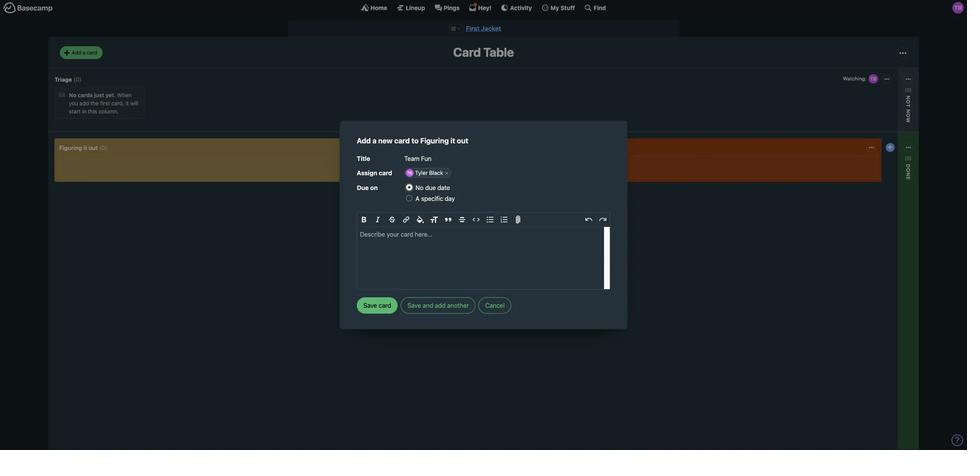 Task type: locate. For each thing, give the bounding box(es) containing it.
0 vertical spatial n
[[906, 109, 912, 114]]

0 vertical spatial no
[[69, 92, 76, 99]]

no
[[69, 92, 76, 99], [416, 184, 424, 191]]

0 vertical spatial tyler black image
[[953, 2, 965, 14]]

figuring down start
[[59, 144, 82, 151]]

tyler black image
[[953, 2, 965, 14], [868, 73, 879, 84]]

new
[[378, 137, 393, 145]]

switch accounts image
[[3, 2, 53, 14]]

to
[[412, 137, 419, 145]]

due
[[357, 184, 369, 191]]

o up e
[[906, 168, 912, 172]]

o for n o t n o w
[[906, 100, 912, 104]]

tyler
[[415, 170, 428, 176]]

e
[[906, 177, 912, 180]]

triage link
[[55, 76, 72, 83]]

×
[[445, 170, 449, 176]]

save and add another
[[408, 302, 469, 309]]

add for add a new card to figuring it out
[[357, 137, 371, 145]]

option group
[[405, 185, 459, 204]]

rename link
[[405, 236, 459, 246]]

0 vertical spatial o
[[906, 100, 912, 104]]

card inside 'link'
[[87, 49, 97, 56]]

figuring
[[421, 137, 449, 145], [59, 144, 82, 151]]

it up tyler black icon
[[451, 137, 455, 145]]

add a card
[[72, 49, 97, 56]]

0 horizontal spatial it
[[84, 144, 87, 151]]

o for d o n e
[[906, 168, 912, 172]]

add inside 'link'
[[72, 49, 81, 56]]

1 vertical spatial add
[[435, 302, 446, 309]]

add a new card to figuring it out
[[357, 137, 469, 145]]

watching:
[[843, 75, 867, 82], [407, 161, 432, 168], [859, 170, 884, 177]]

lineup link
[[397, 4, 425, 12]]

2 vertical spatial o
[[906, 168, 912, 172]]

my stuff button
[[542, 4, 575, 12]]

0 vertical spatial add
[[80, 100, 89, 107]]

0 vertical spatial a
[[83, 49, 85, 56]]

1 horizontal spatial tyler black image
[[953, 2, 965, 14]]

color it purple image
[[445, 186, 452, 193]]

n
[[906, 109, 912, 114], [906, 172, 912, 177]]

0 horizontal spatial figuring
[[59, 144, 82, 151]]

1 vertical spatial no
[[416, 184, 424, 191]]

add
[[80, 100, 89, 107], [435, 302, 446, 309]]

None submit
[[857, 111, 912, 121], [405, 171, 459, 180], [857, 180, 912, 190], [405, 222, 459, 232], [357, 297, 398, 314], [857, 111, 912, 121], [405, 171, 459, 180], [857, 180, 912, 190], [405, 222, 459, 232], [357, 297, 398, 314]]

out up tyler black icon
[[457, 137, 469, 145]]

figuring it out link
[[59, 144, 98, 151]]

no right color it white 'icon'
[[416, 184, 424, 191]]

add right and
[[435, 302, 446, 309]]

assign
[[357, 170, 377, 177]]

Type a card title… text field
[[404, 153, 611, 165]]

add up in
[[80, 100, 89, 107]]

find button
[[585, 4, 606, 12]]

2 n from the top
[[906, 172, 912, 177]]

1 vertical spatial n
[[906, 172, 912, 177]]

(0)
[[74, 76, 81, 83], [905, 87, 912, 93], [99, 144, 107, 151], [905, 155, 912, 161]]

color it white image
[[406, 186, 413, 193]]

specific
[[421, 195, 443, 202]]

triage (0)
[[55, 76, 81, 83]]

1 horizontal spatial out
[[457, 137, 469, 145]]

figuring it out (0)
[[59, 144, 107, 151]]

1 vertical spatial tyler black image
[[868, 73, 879, 84]]

date
[[438, 184, 450, 191]]

add card link
[[405, 208, 459, 218]]

0 horizontal spatial tyler black image
[[868, 73, 879, 84]]

figuring right to
[[421, 137, 449, 145]]

tyler black ×
[[415, 170, 449, 176]]

1 horizontal spatial a
[[373, 137, 377, 145]]

1 vertical spatial o
[[906, 114, 912, 118]]

color it pink image
[[438, 186, 444, 193]]

1 horizontal spatial it
[[126, 100, 129, 107]]

cancel
[[486, 302, 505, 309]]

add down color it blue icon
[[407, 209, 417, 216]]

0 horizontal spatial out
[[89, 144, 98, 151]]

1 o from the top
[[906, 100, 912, 104]]

1 horizontal spatial add
[[357, 137, 371, 145]]

due on
[[357, 184, 378, 191]]

add for add a card
[[72, 49, 81, 56]]

a
[[416, 195, 420, 202]]

hey! button
[[469, 4, 492, 12]]

(0) right figuring it out link
[[99, 144, 107, 151]]

stuff
[[561, 4, 575, 11]]

title
[[357, 155, 370, 162]]

add up triage (0)
[[72, 49, 81, 56]]

add inside button
[[435, 302, 446, 309]]

0 horizontal spatial add
[[72, 49, 81, 56]]

2 vertical spatial add
[[407, 209, 417, 216]]

1 horizontal spatial no
[[416, 184, 424, 191]]

and
[[423, 302, 433, 309]]

it down in
[[84, 144, 87, 151]]

cancel link
[[479, 297, 512, 314]]

no inside add it to the schedule? option group
[[416, 184, 424, 191]]

1 n from the top
[[906, 109, 912, 114]]

first
[[466, 25, 480, 32]]

0 horizontal spatial add
[[80, 100, 89, 107]]

first jacket
[[466, 25, 501, 32]]

out
[[457, 137, 469, 145], [89, 144, 98, 151]]

1 horizontal spatial add
[[435, 302, 446, 309]]

add
[[72, 49, 81, 56], [357, 137, 371, 145], [407, 209, 417, 216]]

o down t
[[906, 114, 912, 118]]

a inside add a card 'link'
[[83, 49, 85, 56]]

n down d
[[906, 172, 912, 177]]

card table
[[453, 45, 514, 60]]

home
[[371, 4, 387, 11]]

2 horizontal spatial add
[[407, 209, 417, 216]]

first
[[100, 100, 110, 107]]

it inside . when you add the first card, it will start in this column.
[[126, 100, 129, 107]]

o
[[906, 100, 912, 104], [906, 114, 912, 118], [906, 168, 912, 172]]

card
[[87, 49, 97, 56], [395, 137, 410, 145], [379, 170, 392, 177], [418, 209, 429, 216]]

0 vertical spatial add
[[72, 49, 81, 56]]

no for no due date
[[416, 184, 424, 191]]

color it orange image
[[422, 186, 428, 193]]

when
[[117, 92, 132, 99]]

out down this on the left top
[[89, 144, 98, 151]]

it left will at left
[[126, 100, 129, 107]]

pings button
[[435, 4, 460, 12]]

rename
[[407, 237, 427, 244]]

n o t n o w
[[906, 96, 912, 123]]

0 horizontal spatial a
[[83, 49, 85, 56]]

add up title
[[357, 137, 371, 145]]

n down t
[[906, 109, 912, 114]]

another
[[447, 302, 469, 309]]

card
[[453, 45, 481, 60]]

no up you at the top left of page
[[69, 92, 76, 99]]

a
[[83, 49, 85, 56], [373, 137, 377, 145]]

2 o from the top
[[906, 114, 912, 118]]

o up w
[[906, 100, 912, 104]]

1 vertical spatial a
[[373, 137, 377, 145]]

color it yellow image
[[414, 186, 420, 193]]

it
[[126, 100, 129, 107], [451, 137, 455, 145], [84, 144, 87, 151]]

no due date
[[416, 184, 450, 191]]

0 horizontal spatial no
[[69, 92, 76, 99]]

black
[[429, 170, 443, 176]]

3 o from the top
[[906, 168, 912, 172]]

1 vertical spatial add
[[357, 137, 371, 145]]



Task type: vqa. For each thing, say whether or not it's contained in the screenshot.
rightmost Out
yes



Task type: describe. For each thing, give the bounding box(es) containing it.
my
[[551, 4, 560, 11]]

color it brown image
[[422, 195, 428, 201]]

add it to the schedule? option group
[[406, 182, 611, 204]]

cards
[[78, 92, 93, 99]]

column.
[[99, 108, 119, 115]]

card,
[[111, 100, 124, 107]]

you
[[69, 100, 78, 107]]

1 vertical spatial watching:
[[407, 161, 432, 168]]

my stuff
[[551, 4, 575, 11]]

on
[[370, 184, 378, 191]]

main element
[[0, 0, 968, 15]]

save and add another button
[[401, 297, 476, 314]]

1 horizontal spatial figuring
[[421, 137, 449, 145]]

pings
[[444, 4, 460, 11]]

add a card link
[[60, 46, 103, 59]]

color it blue image
[[406, 195, 413, 201]]

will
[[130, 100, 138, 107]]

day
[[445, 195, 455, 202]]

just
[[94, 92, 104, 99]]

first jacket link
[[466, 25, 501, 32]]

Type names to assign… text field
[[452, 168, 611, 178]]

color it green image
[[414, 195, 420, 201]]

d
[[906, 164, 912, 168]]

in
[[82, 108, 86, 115]]

(0) up d
[[905, 155, 912, 161]]

activity
[[510, 4, 532, 11]]

table
[[484, 45, 514, 60]]

this
[[88, 108, 97, 115]]

(0) up "n"
[[905, 87, 912, 93]]

lineup
[[406, 4, 425, 11]]

assign card
[[357, 170, 392, 177]]

start
[[69, 108, 81, 115]]

find
[[594, 4, 606, 11]]

add for add card
[[407, 209, 417, 216]]

. when you add the first card, it will start in this column.
[[69, 92, 138, 115]]

add card
[[407, 209, 429, 216]]

× link
[[443, 169, 451, 177]]

.
[[114, 92, 116, 99]]

2 horizontal spatial it
[[451, 137, 455, 145]]

home link
[[361, 4, 387, 12]]

add inside . when you add the first card, it will start in this column.
[[80, 100, 89, 107]]

d o n e
[[906, 164, 912, 180]]

0 vertical spatial watching:
[[843, 75, 867, 82]]

(0) right triage
[[74, 76, 81, 83]]

a for new
[[373, 137, 377, 145]]

a specific day
[[416, 195, 455, 202]]

yet
[[106, 92, 114, 99]]

t
[[906, 104, 912, 108]]

a for card
[[83, 49, 85, 56]]

triage
[[55, 76, 72, 83]]

jacket
[[481, 25, 501, 32]]

2 vertical spatial watching:
[[859, 170, 884, 177]]

n
[[906, 96, 912, 100]]

no for no cards just yet
[[69, 92, 76, 99]]

hey!
[[479, 4, 492, 11]]

activity link
[[501, 4, 532, 12]]

the
[[91, 100, 99, 107]]

Describe your card here… text field
[[357, 227, 610, 289]]

w
[[906, 118, 912, 123]]

color it red image
[[430, 186, 436, 193]]

due
[[425, 184, 436, 191]]

save
[[408, 302, 421, 309]]

tyler black image
[[448, 159, 459, 170]]

tyler black image inside main element
[[953, 2, 965, 14]]

no cards just yet
[[69, 92, 114, 99]]



